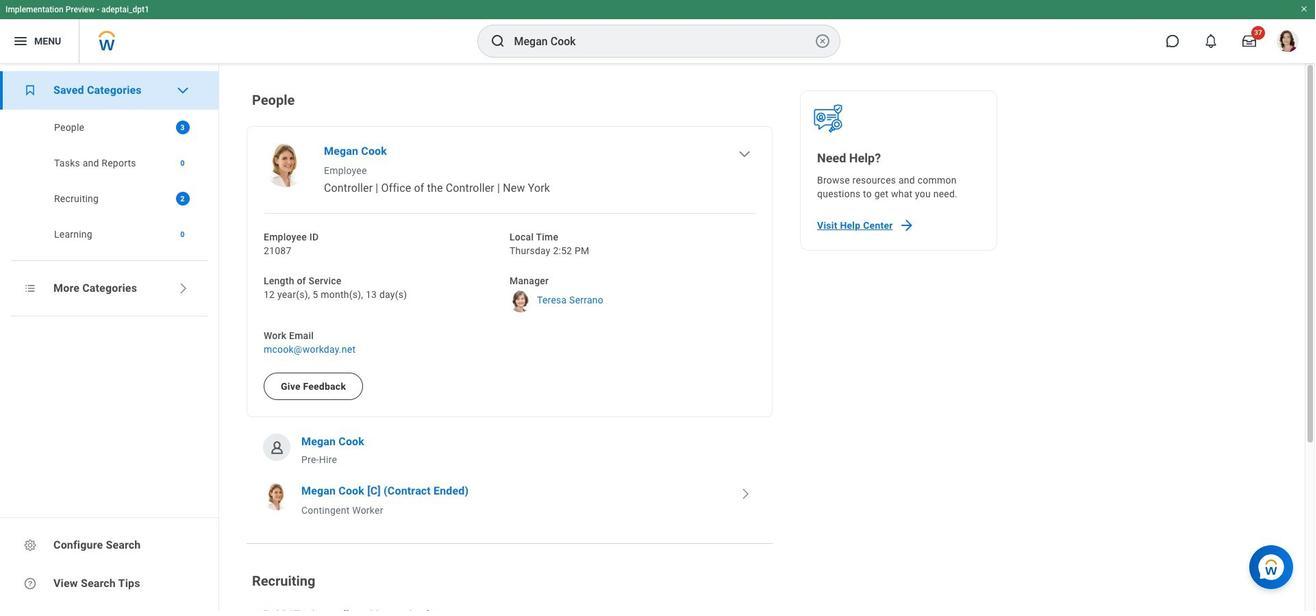Task type: describe. For each thing, give the bounding box(es) containing it.
close environment banner image
[[1300, 5, 1308, 13]]

2 results element
[[176, 192, 189, 205]]

x circle image
[[814, 33, 831, 49]]

profile logan mcneil image
[[1277, 30, 1299, 55]]

inbox large image
[[1243, 34, 1256, 48]]

gear image
[[23, 538, 37, 552]]

notifications large image
[[1204, 34, 1218, 48]]

prompts image
[[23, 282, 37, 295]]

go to teresa serrano image
[[510, 290, 532, 312]]

question outline image
[[23, 577, 37, 590]]

3 results element
[[176, 121, 189, 134]]

go to megan cook image
[[264, 143, 308, 187]]

0 vertical spatial chevron down image
[[176, 84, 189, 97]]



Task type: locate. For each thing, give the bounding box(es) containing it.
1 horizontal spatial chevron down image
[[738, 147, 751, 161]]

chevron down image
[[176, 84, 189, 97], [738, 147, 751, 161]]

chevron right image
[[176, 282, 189, 295]]

main content
[[219, 63, 1315, 611]]

banner
[[0, 0, 1315, 63]]

go to megan cook [c] (contract ended) image
[[263, 483, 290, 510]]

media mylearning image
[[23, 84, 37, 97]]

justify image
[[12, 33, 29, 49]]

arrow right image
[[898, 217, 915, 234]]

list
[[0, 71, 219, 252], [247, 90, 773, 611], [0, 110, 219, 252], [247, 126, 773, 527]]

user image
[[268, 439, 285, 456]]

0 horizontal spatial chevron down image
[[176, 84, 189, 97]]

1 vertical spatial chevron down image
[[738, 147, 751, 161]]

search image
[[489, 33, 506, 49]]

Search Workday  search field
[[514, 26, 811, 56]]



Task type: vqa. For each thing, say whether or not it's contained in the screenshot.
Go to Megan Cook Image
yes



